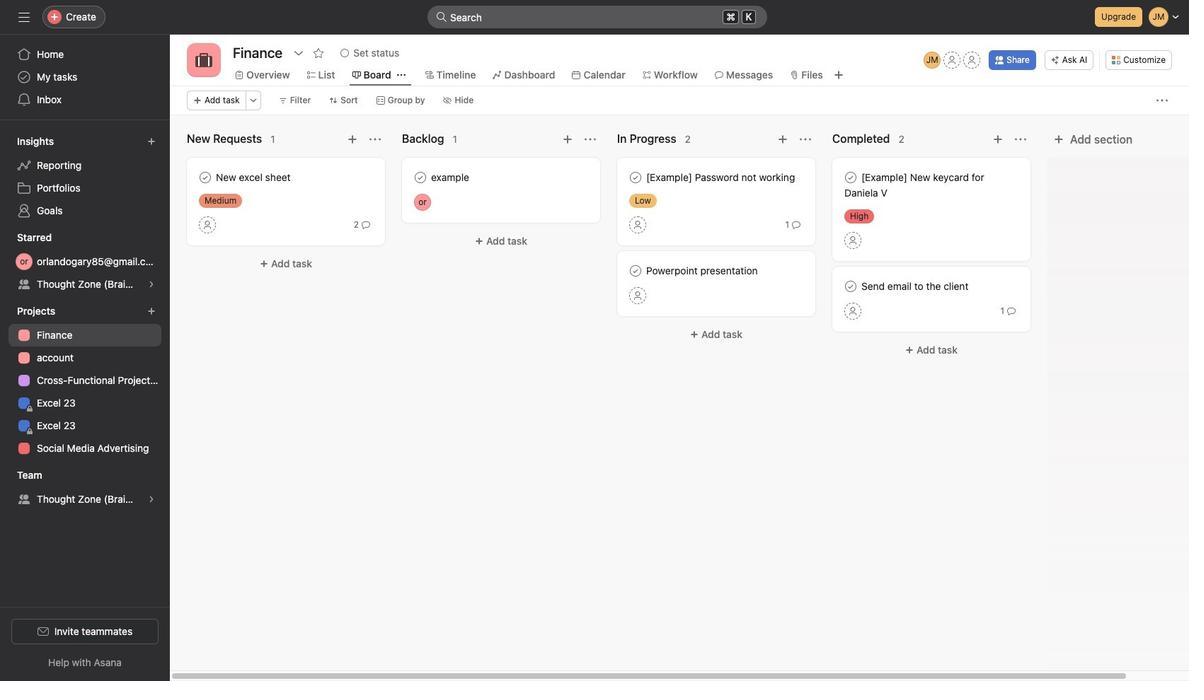 Task type: describe. For each thing, give the bounding box(es) containing it.
2 comments image
[[362, 221, 370, 229]]

mark complete checkbox for add task icon
[[197, 169, 214, 186]]

2 horizontal spatial mark complete checkbox
[[842, 278, 859, 295]]

new project or portfolio image
[[147, 307, 156, 316]]

projects element
[[0, 299, 170, 463]]

or image
[[418, 194, 427, 211]]

1 horizontal spatial mark complete checkbox
[[627, 169, 644, 186]]

global element
[[0, 35, 170, 120]]

starred element
[[0, 225, 170, 299]]

add to starred image
[[313, 47, 324, 59]]

hide sidebar image
[[18, 11, 30, 23]]

1 comment image
[[792, 221, 800, 229]]

1 horizontal spatial mark complete checkbox
[[627, 263, 644, 280]]

add task image for middle mark complete checkbox
[[777, 134, 788, 145]]

more section actions image for the left mark complete checkbox's add task image
[[585, 134, 596, 145]]

show options image
[[293, 47, 304, 59]]

Search tasks, projects, and more text field
[[427, 6, 767, 28]]



Task type: locate. For each thing, give the bounding box(es) containing it.
add task image
[[562, 134, 573, 145], [777, 134, 788, 145], [992, 134, 1004, 145]]

add tab image
[[833, 69, 844, 81]]

2 add task image from the left
[[777, 134, 788, 145]]

see details, thought zone (brainstorm space) image inside starred element
[[147, 280, 156, 289]]

0 horizontal spatial more actions image
[[249, 96, 257, 105]]

1 comment image
[[1007, 307, 1016, 316]]

1 add task image from the left
[[562, 134, 573, 145]]

2 horizontal spatial add task image
[[992, 134, 1004, 145]]

3 more section actions image from the left
[[1015, 134, 1026, 145]]

mark complete image
[[412, 169, 429, 186], [842, 278, 859, 295]]

0 horizontal spatial mark complete checkbox
[[412, 169, 429, 186]]

more section actions image for 1st add task image from the right
[[1015, 134, 1026, 145]]

tab actions image
[[397, 71, 405, 79]]

jm image
[[926, 52, 938, 69]]

more section actions image
[[369, 134, 381, 145], [585, 134, 596, 145], [1015, 134, 1026, 145]]

Mark complete checkbox
[[197, 169, 214, 186], [842, 169, 859, 186], [627, 263, 644, 280]]

0 horizontal spatial mark complete image
[[412, 169, 429, 186]]

mark complete image for the left mark complete checkbox
[[412, 169, 429, 186]]

briefcase image
[[195, 52, 212, 69]]

see details, thought zone (brainstorm space) image inside teams 'element'
[[147, 495, 156, 504]]

2 more section actions image from the left
[[585, 134, 596, 145]]

0 horizontal spatial mark complete checkbox
[[197, 169, 214, 186]]

mark complete checkbox for 1st add task image from the right
[[842, 169, 859, 186]]

1 horizontal spatial more section actions image
[[585, 134, 596, 145]]

more actions image
[[1156, 95, 1168, 106], [249, 96, 257, 105]]

mark complete image
[[197, 169, 214, 186], [627, 169, 644, 186], [842, 169, 859, 186], [627, 263, 644, 280]]

1 vertical spatial mark complete image
[[842, 278, 859, 295]]

or image
[[20, 253, 28, 270]]

1 vertical spatial see details, thought zone (brainstorm space) image
[[147, 495, 156, 504]]

Mark complete checkbox
[[412, 169, 429, 186], [627, 169, 644, 186], [842, 278, 859, 295]]

3 add task image from the left
[[992, 134, 1004, 145]]

2 see details, thought zone (brainstorm space) image from the top
[[147, 495, 156, 504]]

2 horizontal spatial more section actions image
[[1015, 134, 1026, 145]]

None text field
[[229, 40, 286, 66]]

1 see details, thought zone (brainstorm space) image from the top
[[147, 280, 156, 289]]

1 horizontal spatial add task image
[[777, 134, 788, 145]]

None field
[[427, 6, 767, 28]]

add task image for the left mark complete checkbox
[[562, 134, 573, 145]]

mark complete image for the right mark complete checkbox
[[842, 278, 859, 295]]

new insights image
[[147, 137, 156, 146]]

0 vertical spatial see details, thought zone (brainstorm space) image
[[147, 280, 156, 289]]

0 horizontal spatial add task image
[[562, 134, 573, 145]]

more section actions image
[[800, 134, 811, 145]]

insights element
[[0, 129, 170, 225]]

0 horizontal spatial more section actions image
[[369, 134, 381, 145]]

add task image
[[347, 134, 358, 145]]

see details, thought zone (brainstorm space) image
[[147, 280, 156, 289], [147, 495, 156, 504]]

prominent image
[[436, 11, 447, 23]]

1 more section actions image from the left
[[369, 134, 381, 145]]

1 horizontal spatial more actions image
[[1156, 95, 1168, 106]]

0 vertical spatial mark complete image
[[412, 169, 429, 186]]

teams element
[[0, 463, 170, 514]]

2 horizontal spatial mark complete checkbox
[[842, 169, 859, 186]]

1 horizontal spatial mark complete image
[[842, 278, 859, 295]]

more section actions image for add task icon
[[369, 134, 381, 145]]



Task type: vqa. For each thing, say whether or not it's contained in the screenshot.
Share timeline with teammates
no



